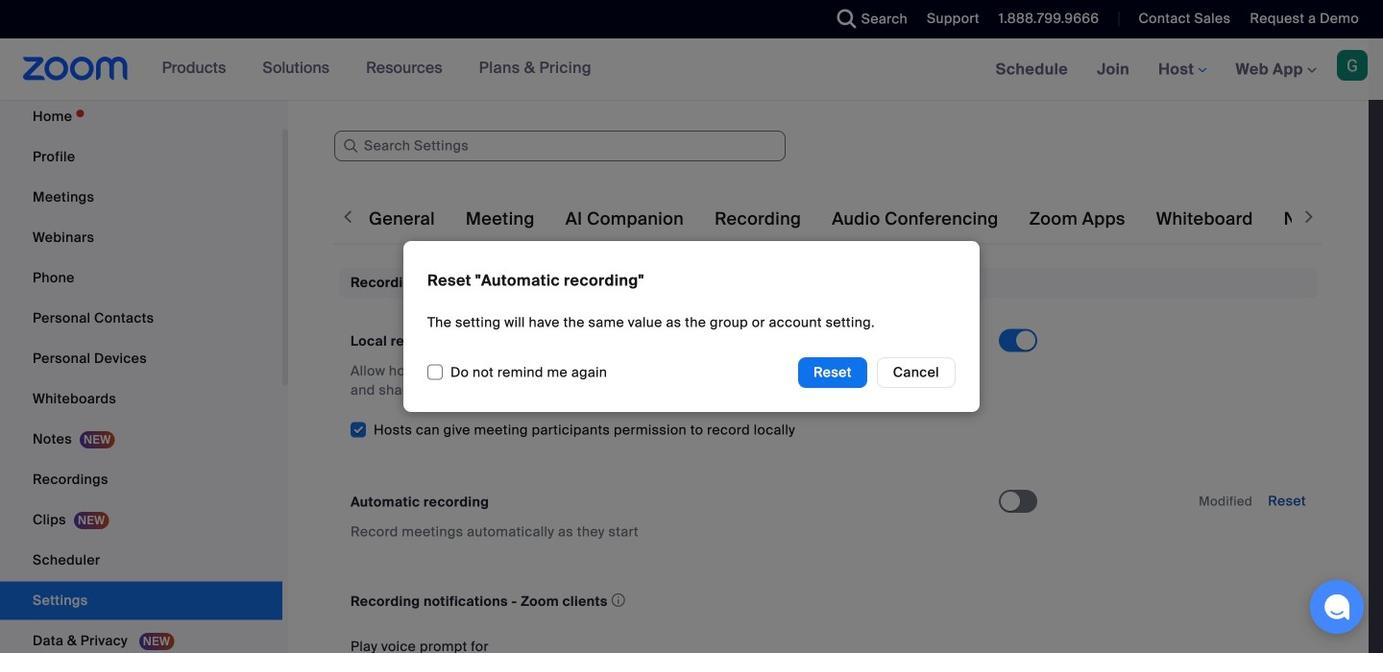 Task type: vqa. For each thing, say whether or not it's contained in the screenshot.
Search Settings text field
yes



Task type: locate. For each thing, give the bounding box(es) containing it.
tabs of my account settings page tab list
[[365, 192, 1384, 246]]

meetings navigation
[[982, 38, 1384, 101]]

banner
[[0, 38, 1384, 101]]

personal menu menu
[[0, 98, 282, 653]]

dialog
[[0, 0, 1384, 653]]

open chat image
[[1324, 594, 1351, 621]]



Task type: describe. For each thing, give the bounding box(es) containing it.
scroll left image
[[338, 208, 357, 227]]

recording element
[[339, 268, 1318, 653]]

scroll right image
[[1300, 208, 1319, 227]]

Search Settings text field
[[334, 131, 786, 161]]

product information navigation
[[148, 38, 606, 100]]



